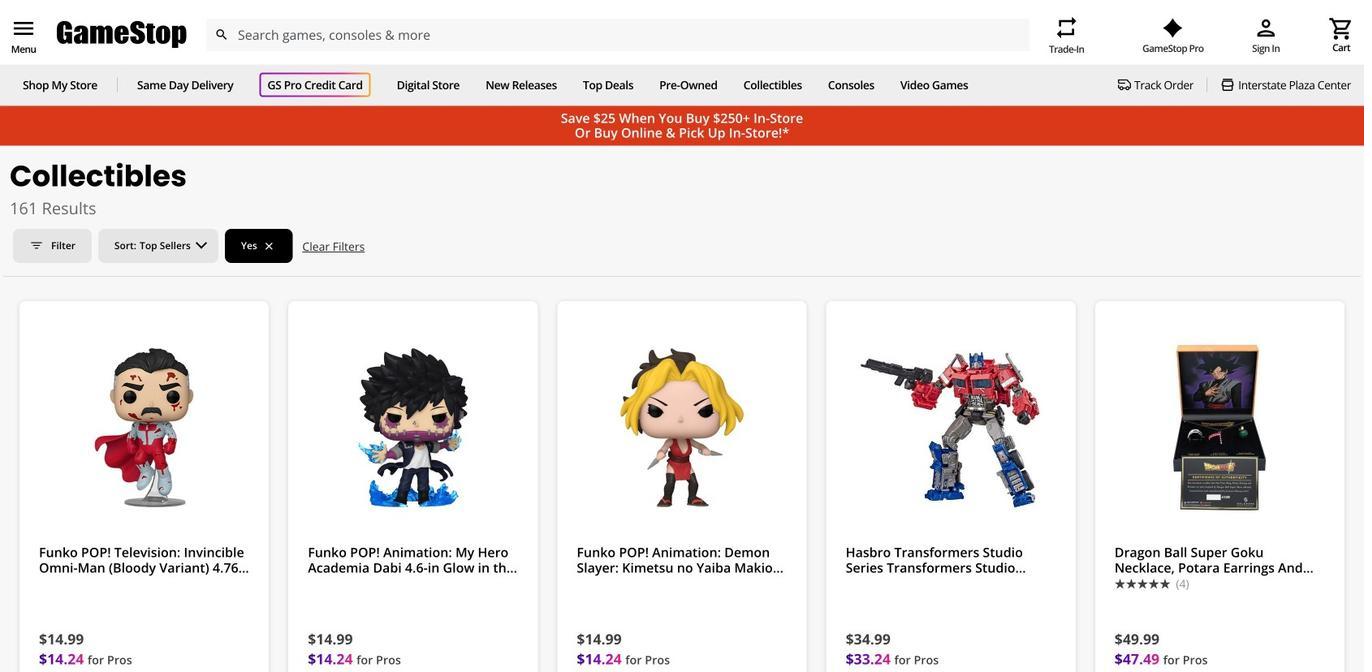 Task type: describe. For each thing, give the bounding box(es) containing it.
gamestop image
[[57, 19, 187, 50]]



Task type: locate. For each thing, give the bounding box(es) containing it.
Search games, consoles & more search field
[[238, 19, 1001, 51]]

None search field
[[205, 19, 1030, 51]]

gamestop pro icon image
[[1163, 18, 1184, 38]]



